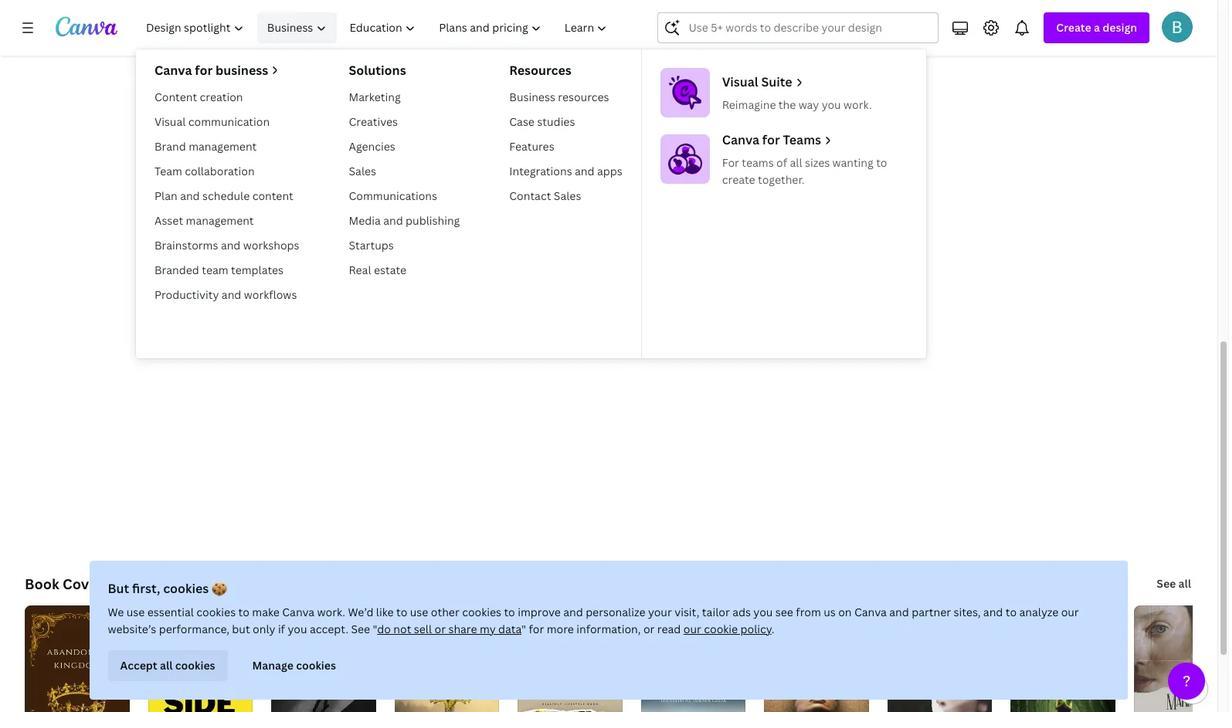 Task type: describe. For each thing, give the bounding box(es) containing it.
branded team templates
[[155, 263, 284, 277]]

sell
[[414, 622, 432, 637]]

cookie
[[704, 622, 738, 637]]

business for business
[[267, 20, 313, 35]]

see all
[[1157, 576, 1191, 591]]

startups link
[[343, 233, 466, 258]]

not
[[394, 622, 412, 637]]

for for business
[[195, 62, 213, 79]]

management for brand management
[[189, 139, 257, 154]]

to up data
[[504, 605, 515, 620]]

business
[[215, 62, 268, 79]]

my
[[480, 622, 496, 637]]

cookies down performance,
[[176, 658, 216, 673]]

manage cookies button
[[240, 650, 349, 681]]

and right plan
[[180, 188, 200, 203]]

plan and schedule content
[[155, 188, 293, 203]]

brainstorms and workshops link
[[148, 233, 306, 258]]

first,
[[132, 580, 161, 597]]

teams
[[783, 131, 821, 148]]

business resources link
[[503, 85, 629, 110]]

.
[[772, 622, 775, 637]]

canva right on
[[855, 605, 887, 620]]

media
[[349, 213, 381, 228]]

visual suite
[[722, 73, 792, 90]]

to right like
[[397, 605, 408, 620]]

visual for visual suite
[[722, 73, 758, 90]]

you inside the business menu
[[822, 97, 841, 112]]

tailor
[[703, 605, 730, 620]]

sites,
[[954, 605, 981, 620]]

sizes
[[805, 155, 830, 170]]

business button
[[258, 12, 337, 43]]

cookies down accept.
[[296, 658, 336, 673]]

covers
[[63, 575, 110, 593]]

share
[[449, 622, 477, 637]]

all for see all
[[1179, 576, 1191, 591]]

and up do not sell or share my data " for more information, or read our cookie policy .
[[564, 605, 583, 620]]

media and publishing
[[349, 213, 460, 228]]

sales inside sales 'link'
[[349, 164, 376, 178]]

see all link
[[1155, 569, 1193, 599]]

case studies
[[509, 114, 575, 129]]

visual communication link
[[148, 110, 306, 134]]

integrations and apps link
[[503, 159, 629, 184]]

asset management
[[155, 213, 254, 228]]

performance,
[[159, 622, 230, 637]]

sales link
[[343, 159, 466, 184]]

and left partner
[[890, 605, 909, 620]]

productivity
[[155, 287, 219, 302]]

agencies link
[[343, 134, 466, 159]]

all inside for teams of all sizes wanting to create together.
[[790, 155, 802, 170]]

brainstorms and workshops
[[155, 238, 299, 253]]

team
[[155, 164, 182, 178]]

create a design button
[[1044, 12, 1150, 43]]

creation
[[200, 90, 243, 104]]

analyze
[[1020, 605, 1059, 620]]

asset
[[155, 213, 183, 228]]

branded team templates link
[[148, 258, 306, 283]]

content creation
[[155, 90, 243, 104]]

content
[[155, 90, 197, 104]]

branded
[[155, 263, 199, 277]]

and down branded team templates link
[[222, 287, 241, 302]]

real estate link
[[343, 258, 466, 283]]

to up but
[[239, 605, 250, 620]]

all for accept all cookies
[[160, 658, 173, 673]]

we use essential cookies to make canva work. we'd like to use other cookies to improve and personalize your visit, tailor ads you see from us on canva and partner sites, and to analyze our website's performance, but only if you accept. see "
[[108, 605, 1079, 637]]

team collaboration link
[[148, 159, 306, 184]]

visual for visual communication
[[155, 114, 186, 129]]

integrations and apps
[[509, 164, 622, 178]]

a
[[1094, 20, 1100, 35]]

we
[[108, 605, 124, 620]]

content
[[252, 188, 293, 203]]

but
[[108, 580, 130, 597]]

creatives link
[[343, 110, 466, 134]]

canva up the if
[[283, 605, 315, 620]]

if
[[278, 622, 285, 637]]

2 or from the left
[[644, 622, 655, 637]]

cookies down 🍪
[[197, 605, 236, 620]]

plan
[[155, 188, 177, 203]]

for inside but first, cookies 🍪 dialog
[[529, 622, 544, 637]]

cookies up my
[[462, 605, 502, 620]]

real estate
[[349, 263, 406, 277]]

cookies up essential
[[164, 580, 209, 597]]

suite
[[761, 73, 792, 90]]

plan and schedule content link
[[148, 184, 306, 209]]

your
[[648, 605, 672, 620]]

business for business resources
[[509, 90, 555, 104]]

workshops
[[243, 238, 299, 253]]

read
[[658, 622, 681, 637]]

policy
[[741, 622, 772, 637]]

work. inside "we use essential cookies to make canva work. we'd like to use other cookies to improve and personalize your visit, tailor ads you see from us on canva and partner sites, and to analyze our website's performance, but only if you accept. see ""
[[318, 605, 346, 620]]

0 horizontal spatial you
[[288, 622, 307, 637]]

canva up for
[[722, 131, 759, 148]]

studies
[[537, 114, 575, 129]]

website's
[[108, 622, 157, 637]]

brad klo image
[[1162, 12, 1193, 42]]

brand
[[155, 139, 186, 154]]

accept all cookies button
[[108, 650, 228, 681]]

templates
[[231, 263, 284, 277]]

case
[[509, 114, 535, 129]]

but first, cookies 🍪 dialog
[[90, 561, 1128, 700]]

1 use from the left
[[127, 605, 145, 620]]

management for asset management
[[186, 213, 254, 228]]

1 vertical spatial our
[[684, 622, 702, 637]]

and left apps
[[575, 164, 595, 178]]

features
[[509, 139, 554, 154]]

top level navigation element
[[136, 12, 926, 358]]

accept
[[121, 658, 158, 673]]

personalize
[[586, 605, 646, 620]]

brand management link
[[148, 134, 306, 159]]

solutions
[[349, 62, 406, 79]]

only
[[253, 622, 276, 637]]

visual communication
[[155, 114, 270, 129]]

Search search field
[[689, 13, 908, 42]]



Task type: vqa. For each thing, say whether or not it's contained in the screenshot.
sites,
yes



Task type: locate. For each thing, give the bounding box(es) containing it.
our right analyze
[[1062, 605, 1079, 620]]

" down like
[[373, 622, 378, 637]]

2 vertical spatial you
[[288, 622, 307, 637]]

use up website's
[[127, 605, 145, 620]]

brand management
[[155, 139, 257, 154]]

and down asset management link
[[221, 238, 241, 253]]

business inside dropdown button
[[267, 20, 313, 35]]

and
[[575, 164, 595, 178], [180, 188, 200, 203], [383, 213, 403, 228], [221, 238, 241, 253], [222, 287, 241, 302], [564, 605, 583, 620], [890, 605, 909, 620], [984, 605, 1003, 620]]

1 vertical spatial visual
[[155, 114, 186, 129]]

work. inside the business menu
[[844, 97, 872, 112]]

0 vertical spatial management
[[189, 139, 257, 154]]

1 vertical spatial you
[[754, 605, 773, 620]]

business
[[267, 20, 313, 35], [509, 90, 555, 104]]

" down improve
[[522, 622, 527, 637]]

0 horizontal spatial see
[[351, 622, 371, 637]]

and down the communications
[[383, 213, 403, 228]]

our cookie policy link
[[684, 622, 772, 637]]

0 vertical spatial for
[[195, 62, 213, 79]]

all
[[790, 155, 802, 170], [1179, 576, 1191, 591], [160, 658, 173, 673]]

see
[[1157, 576, 1176, 591], [351, 622, 371, 637]]

improve
[[518, 605, 561, 620]]

see inside "we use essential cookies to make canva work. we'd like to use other cookies to improve and personalize your visit, tailor ads you see from us on canva and partner sites, and to analyze our website's performance, but only if you accept. see ""
[[351, 622, 371, 637]]

to inside for teams of all sizes wanting to create together.
[[876, 155, 887, 170]]

productivity and workflows link
[[148, 283, 306, 307]]

0 horizontal spatial or
[[435, 622, 446, 637]]

reimagine the way you work.
[[722, 97, 872, 112]]

business menu
[[136, 49, 926, 358]]

creatives
[[349, 114, 398, 129]]

communications link
[[343, 184, 466, 209]]

1 vertical spatial all
[[1179, 576, 1191, 591]]

0 vertical spatial our
[[1062, 605, 1079, 620]]

book covers link
[[25, 575, 110, 593]]

accept all cookies
[[121, 658, 216, 673]]

1 horizontal spatial sales
[[554, 188, 581, 203]]

or left read
[[644, 622, 655, 637]]

contact sales
[[509, 188, 581, 203]]

management down plan and schedule content
[[186, 213, 254, 228]]

sales inside the contact sales link
[[554, 188, 581, 203]]

essential
[[148, 605, 194, 620]]

2 horizontal spatial you
[[822, 97, 841, 112]]

1 " from the left
[[373, 622, 378, 637]]

estate
[[374, 263, 406, 277]]

1 vertical spatial business
[[509, 90, 555, 104]]

2 use from the left
[[410, 605, 429, 620]]

all inside accept all cookies button
[[160, 658, 173, 673]]

0 horizontal spatial sales
[[349, 164, 376, 178]]

0 horizontal spatial business
[[267, 20, 313, 35]]

resources
[[509, 62, 572, 79]]

0 horizontal spatial work.
[[318, 605, 346, 620]]

information,
[[577, 622, 641, 637]]

visual up reimagine
[[722, 73, 758, 90]]

None search field
[[658, 12, 939, 43]]

our inside "we use essential cookies to make canva work. we'd like to use other cookies to improve and personalize your visit, tailor ads you see from us on canva and partner sites, and to analyze our website's performance, but only if you accept. see ""
[[1062, 605, 1079, 620]]

0 horizontal spatial all
[[160, 658, 173, 673]]

1 horizontal spatial "
[[522, 622, 527, 637]]

book
[[25, 575, 59, 593]]

you right the if
[[288, 622, 307, 637]]

0 vertical spatial all
[[790, 155, 802, 170]]

1 horizontal spatial see
[[1157, 576, 1176, 591]]

to right "wanting" on the top right
[[876, 155, 887, 170]]

brainstorms
[[155, 238, 218, 253]]

1 horizontal spatial use
[[410, 605, 429, 620]]

1 vertical spatial for
[[762, 131, 780, 148]]

0 horizontal spatial use
[[127, 605, 145, 620]]

1 vertical spatial sales
[[554, 188, 581, 203]]

ads
[[733, 605, 751, 620]]

cookies
[[164, 580, 209, 597], [197, 605, 236, 620], [462, 605, 502, 620], [176, 658, 216, 673], [296, 658, 336, 673]]

0 horizontal spatial for
[[195, 62, 213, 79]]

integrations
[[509, 164, 572, 178]]

the
[[779, 97, 796, 112]]

apps
[[597, 164, 622, 178]]

for
[[722, 155, 739, 170]]

manage cookies
[[253, 658, 336, 673]]

2 vertical spatial for
[[529, 622, 544, 637]]

0 vertical spatial you
[[822, 97, 841, 112]]

all inside see all link
[[1179, 576, 1191, 591]]

1 horizontal spatial business
[[509, 90, 555, 104]]

together.
[[758, 172, 805, 187]]

see inside see all link
[[1157, 576, 1176, 591]]

sales down integrations and apps link
[[554, 188, 581, 203]]

manage
[[253, 658, 294, 673]]

1 vertical spatial management
[[186, 213, 254, 228]]

you up policy
[[754, 605, 773, 620]]

we'd
[[348, 605, 374, 620]]

2 " from the left
[[522, 622, 527, 637]]

startups
[[349, 238, 394, 253]]

2 vertical spatial all
[[160, 658, 173, 673]]

productivity and workflows
[[155, 287, 297, 302]]

for teams of all sizes wanting to create together.
[[722, 155, 887, 187]]

teams
[[742, 155, 774, 170]]

schedule
[[202, 188, 250, 203]]

1 horizontal spatial all
[[790, 155, 802, 170]]

visual
[[722, 73, 758, 90], [155, 114, 186, 129]]

work. up accept.
[[318, 605, 346, 620]]

publishing
[[406, 213, 460, 228]]

canva up content
[[155, 62, 192, 79]]

book covers
[[25, 575, 110, 593]]

reimagine
[[722, 97, 776, 112]]

2 horizontal spatial for
[[762, 131, 780, 148]]

0 vertical spatial work.
[[844, 97, 872, 112]]

management down the visual communication link
[[189, 139, 257, 154]]

workflows
[[244, 287, 297, 302]]

visit,
[[675, 605, 700, 620]]

0 horizontal spatial "
[[373, 622, 378, 637]]

from
[[796, 605, 821, 620]]

agencies
[[349, 139, 395, 154]]

use up sell
[[410, 605, 429, 620]]

asset management link
[[148, 209, 306, 233]]

or
[[435, 622, 446, 637], [644, 622, 655, 637]]

1 or from the left
[[435, 622, 446, 637]]

0 vertical spatial visual
[[722, 73, 758, 90]]

data
[[499, 622, 522, 637]]

1 horizontal spatial you
[[754, 605, 773, 620]]

other
[[431, 605, 460, 620]]

canva for business link
[[155, 62, 299, 79]]

to left analyze
[[1006, 605, 1017, 620]]

" inside "we use essential cookies to make canva work. we'd like to use other cookies to improve and personalize your visit, tailor ads you see from us on canva and partner sites, and to analyze our website's performance, but only if you accept. see ""
[[373, 622, 378, 637]]

make
[[252, 605, 280, 620]]

canva
[[155, 62, 192, 79], [722, 131, 759, 148], [283, 605, 315, 620], [855, 605, 887, 620]]

business inside menu
[[509, 90, 555, 104]]

team collaboration
[[155, 164, 255, 178]]

1 horizontal spatial work.
[[844, 97, 872, 112]]

1 horizontal spatial our
[[1062, 605, 1079, 620]]

you
[[822, 97, 841, 112], [754, 605, 773, 620], [288, 622, 307, 637]]

contact
[[509, 188, 551, 203]]

0 vertical spatial sales
[[349, 164, 376, 178]]

for up of
[[762, 131, 780, 148]]

work. right way
[[844, 97, 872, 112]]

1 vertical spatial see
[[351, 622, 371, 637]]

for down improve
[[529, 622, 544, 637]]

you right way
[[822, 97, 841, 112]]

see
[[776, 605, 794, 620]]

business up case studies
[[509, 90, 555, 104]]

do
[[378, 622, 391, 637]]

work.
[[844, 97, 872, 112], [318, 605, 346, 620]]

1 horizontal spatial or
[[644, 622, 655, 637]]

business up 'business'
[[267, 20, 313, 35]]

0 vertical spatial see
[[1157, 576, 1176, 591]]

for up content creation
[[195, 62, 213, 79]]

1 horizontal spatial for
[[529, 622, 544, 637]]

visual up brand
[[155, 114, 186, 129]]

and right sites,
[[984, 605, 1003, 620]]

do not sell or share my data link
[[378, 622, 522, 637]]

business resources
[[509, 90, 609, 104]]

or right sell
[[435, 622, 446, 637]]

resources
[[558, 90, 609, 104]]

canva for teams
[[722, 131, 821, 148]]

wanting
[[832, 155, 874, 170]]

2 horizontal spatial all
[[1179, 576, 1191, 591]]

0 horizontal spatial visual
[[155, 114, 186, 129]]

0 vertical spatial business
[[267, 20, 313, 35]]

media and publishing link
[[343, 209, 466, 233]]

team
[[202, 263, 228, 277]]

real
[[349, 263, 371, 277]]

0 horizontal spatial our
[[684, 622, 702, 637]]

to
[[876, 155, 887, 170], [239, 605, 250, 620], [397, 605, 408, 620], [504, 605, 515, 620], [1006, 605, 1017, 620]]

our down visit,
[[684, 622, 702, 637]]

1 horizontal spatial visual
[[722, 73, 758, 90]]

1 vertical spatial work.
[[318, 605, 346, 620]]

communication
[[188, 114, 270, 129]]

for for teams
[[762, 131, 780, 148]]

way
[[799, 97, 819, 112]]

sales down the agencies at the left of page
[[349, 164, 376, 178]]

🍪
[[212, 580, 228, 597]]

create a design
[[1056, 20, 1137, 35]]

create
[[1056, 20, 1091, 35]]



